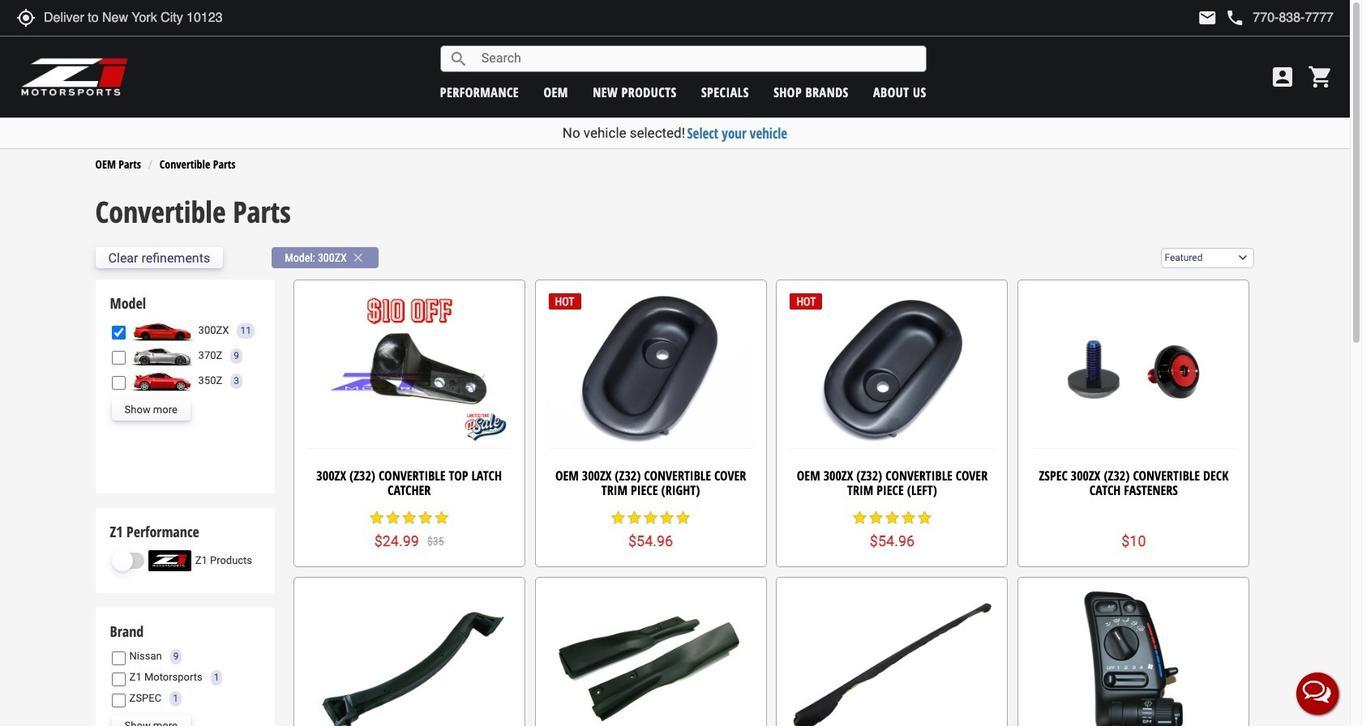 Task type: describe. For each thing, give the bounding box(es) containing it.
z1 motorsports logo image
[[20, 57, 129, 97]]



Task type: locate. For each thing, give the bounding box(es) containing it.
nissan 300zx z32 1990 1991 1992 1993 1994 1995 1996 vg30dett vg30de twin turbo non turbo z1 motorsports image
[[129, 321, 194, 342]]

None checkbox
[[112, 376, 125, 390], [112, 694, 125, 708], [112, 376, 125, 390], [112, 694, 125, 708]]

nissan 350z z33 2003 2004 2005 2006 2007 2008 2009 vq35de 3.5l revup rev up vq35hr nismo z1 motorsports image
[[129, 371, 194, 392]]

None checkbox
[[112, 326, 125, 340], [112, 351, 125, 365], [112, 652, 125, 666], [112, 673, 125, 687], [112, 326, 125, 340], [112, 351, 125, 365], [112, 652, 125, 666], [112, 673, 125, 687]]

Search search field
[[469, 46, 926, 71]]

nissan 370z z34 2009 2010 2011 2012 2013 2014 2015 2016 2017 2018 2019 3.7l vq37vhr vhr nismo z1 motorsports image
[[129, 346, 194, 367]]



Task type: vqa. For each thing, say whether or not it's contained in the screenshot.
NISSAN 370Z Z34 2009 2010 2011 2012 2013 2014 2015 2016 2017 2018 2019 3.7L VQ37VHR VHR NISMO Z1 MOTORSPORTS image
yes



